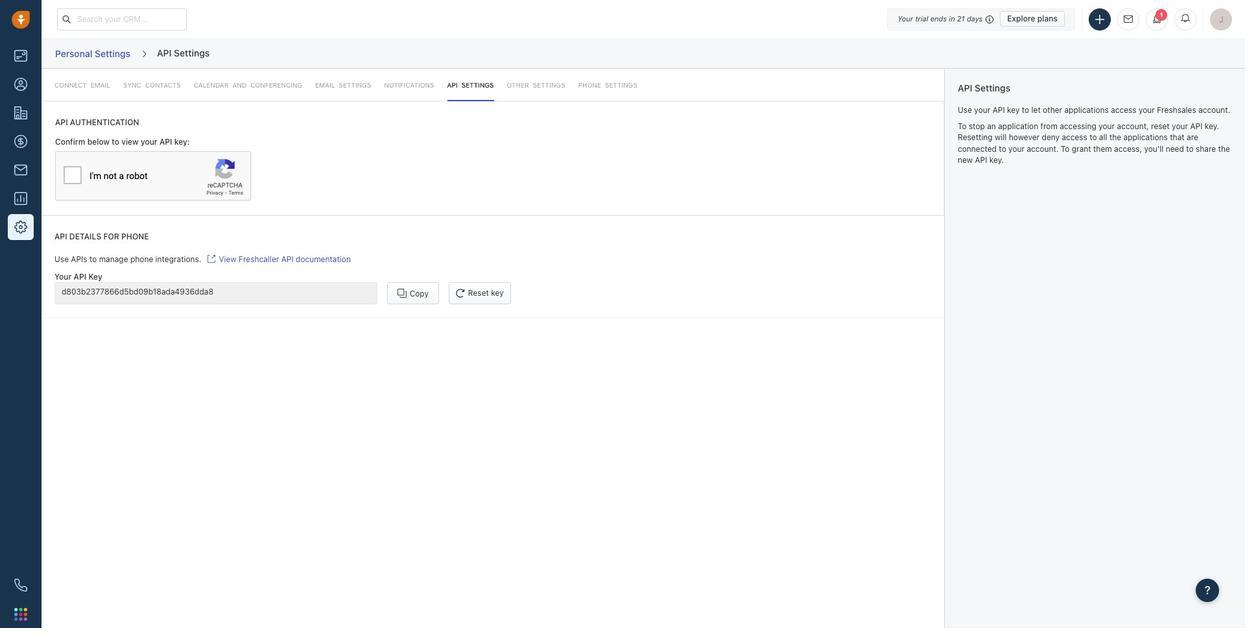 Task type: describe. For each thing, give the bounding box(es) containing it.
key inside tab panel
[[174, 137, 187, 147]]

explore plans
[[1008, 14, 1058, 23]]

other
[[507, 81, 529, 89]]

freshcaller
[[239, 254, 279, 264]]

phone settings link
[[579, 69, 638, 101]]

authentication
[[70, 118, 139, 127]]

share
[[1197, 144, 1217, 153]]

plans
[[1038, 14, 1058, 23]]

resetting
[[959, 133, 993, 142]]

phone settings
[[579, 81, 638, 89]]

1 vertical spatial to
[[1062, 144, 1070, 153]]

21
[[958, 14, 965, 23]]

email
[[316, 81, 335, 89]]

use for api settings
[[959, 105, 973, 115]]

to down will at the top right of the page
[[1000, 144, 1007, 153]]

new
[[959, 155, 974, 165]]

view
[[219, 254, 237, 264]]

settings for 'personal settings' link
[[95, 48, 131, 59]]

reset
[[1152, 122, 1171, 131]]

your api key
[[55, 272, 102, 282]]

0 horizontal spatial api settings
[[157, 47, 210, 58]]

days
[[968, 14, 983, 23]]

settings up calendar
[[174, 47, 210, 58]]

your down however
[[1009, 144, 1025, 153]]

email
[[91, 81, 110, 89]]

need
[[1167, 144, 1185, 153]]

api authentication
[[55, 118, 139, 127]]

personal settings link
[[55, 43, 131, 64]]

your up the all
[[1099, 122, 1116, 131]]

personal
[[55, 48, 92, 59]]

reset key button
[[449, 282, 511, 304]]

to down are
[[1187, 144, 1194, 153]]

freshsales
[[1158, 105, 1197, 115]]

to inside tab panel
[[112, 137, 119, 147]]

ends
[[931, 14, 948, 23]]

api down connected
[[976, 155, 988, 165]]

api settings link
[[447, 69, 494, 101]]

access,
[[1115, 144, 1143, 153]]

sync contacts link
[[123, 69, 181, 101]]

phone
[[121, 231, 149, 241]]

:
[[187, 137, 190, 147]]

view freshcaller api documentation
[[219, 254, 351, 264]]

view
[[122, 137, 139, 147]]

your inside tab panel
[[141, 137, 157, 147]]

your trial ends in 21 days
[[898, 14, 983, 23]]

0 vertical spatial to
[[959, 122, 967, 131]]

api up contacts
[[157, 47, 172, 58]]

api settings inside tab list
[[447, 81, 494, 89]]

sync contacts
[[123, 81, 181, 89]]

copy button
[[387, 282, 439, 304]]

explore plans link
[[1001, 11, 1066, 27]]

key inside button
[[491, 288, 504, 298]]

use your api key to let other applications access your freshsales account.
[[959, 105, 1231, 115]]

connect
[[55, 81, 87, 89]]

tab panel containing api authentication
[[42, 69, 945, 216]]

in
[[950, 14, 956, 23]]

phone image
[[14, 579, 27, 592]]

view freshcaller api documentation link
[[201, 254, 351, 265]]

phone element
[[8, 572, 34, 598]]

1 vertical spatial key.
[[990, 155, 1005, 165]]

deny
[[1043, 133, 1060, 142]]

an
[[988, 122, 997, 131]]

reset
[[468, 288, 489, 298]]

notifications link
[[384, 69, 435, 101]]

notifications
[[384, 81, 435, 89]]

0 horizontal spatial the
[[1110, 133, 1122, 142]]

personal settings
[[55, 48, 131, 59]]

details
[[69, 231, 101, 241]]

let
[[1032, 105, 1041, 115]]

freshworks switcher image
[[14, 608, 27, 621]]



Task type: vqa. For each thing, say whether or not it's contained in the screenshot.
Your related to Your trial ends in 21 days
yes



Task type: locate. For each thing, give the bounding box(es) containing it.
sync
[[123, 81, 141, 89]]

settings right phone
[[605, 81, 638, 89]]

the
[[1110, 133, 1122, 142], [1219, 144, 1231, 153]]

0 vertical spatial key.
[[1206, 122, 1220, 131]]

1 vertical spatial your
[[55, 272, 72, 282]]

your
[[898, 14, 914, 23], [55, 272, 72, 282]]

1 horizontal spatial applications
[[1124, 133, 1169, 142]]

you'll
[[1145, 144, 1164, 153]]

phone
[[579, 81, 602, 89]]

1 vertical spatial the
[[1219, 144, 1231, 153]]

them
[[1094, 144, 1113, 153]]

your for your api key
[[55, 272, 72, 282]]

that
[[1171, 133, 1185, 142]]

api left :
[[160, 137, 172, 147]]

settings left other
[[462, 81, 494, 89]]

0 vertical spatial the
[[1110, 133, 1122, 142]]

key. down connected
[[990, 155, 1005, 165]]

0 horizontal spatial key
[[174, 137, 187, 147]]

to left stop
[[959, 122, 967, 131]]

to
[[1023, 105, 1030, 115], [1090, 133, 1098, 142], [112, 137, 119, 147], [1000, 144, 1007, 153], [1187, 144, 1194, 153], [90, 254, 97, 264]]

0 horizontal spatial key.
[[990, 155, 1005, 165]]

1 horizontal spatial api settings
[[447, 81, 494, 89]]

1 horizontal spatial access
[[1112, 105, 1137, 115]]

settings up email
[[95, 48, 131, 59]]

your up reset
[[1139, 105, 1156, 115]]

email settings
[[316, 81, 371, 89]]

1 horizontal spatial use
[[959, 105, 973, 115]]

1 vertical spatial applications
[[1124, 133, 1169, 142]]

api settings up stop
[[959, 82, 1011, 93]]

applications up you'll
[[1124, 133, 1169, 142]]

0 horizontal spatial settings
[[533, 81, 566, 89]]

use
[[959, 105, 973, 115], [55, 254, 69, 264]]

d803b2377866d5bd09b18ada4936dda8
[[62, 287, 214, 297]]

use for api details for phone
[[55, 254, 69, 264]]

to right apis
[[90, 254, 97, 264]]

0 vertical spatial access
[[1112, 105, 1137, 115]]

to
[[959, 122, 967, 131], [1062, 144, 1070, 153]]

your up that
[[1173, 122, 1189, 131]]

settings for api settings link
[[462, 81, 494, 89]]

all
[[1100, 133, 1108, 142]]

copy
[[410, 288, 429, 298]]

1 horizontal spatial key
[[491, 288, 504, 298]]

other settings link
[[507, 69, 566, 101]]

application
[[999, 122, 1039, 131]]

will
[[996, 133, 1007, 142]]

key. up share
[[1206, 122, 1220, 131]]

contacts
[[145, 81, 181, 89]]

api left 'details'
[[55, 231, 67, 241]]

1 vertical spatial key
[[174, 137, 187, 147]]

your for your trial ends in 21 days
[[898, 14, 914, 23]]

1 settings from the left
[[533, 81, 566, 89]]

connect email link
[[55, 69, 110, 101]]

api details for phone
[[55, 231, 149, 241]]

to left the all
[[1090, 133, 1098, 142]]

settings for phone settings
[[605, 81, 638, 89]]

to left let
[[1023, 105, 1030, 115]]

0 horizontal spatial access
[[1063, 133, 1088, 142]]

email settings link
[[316, 69, 371, 101]]

0 horizontal spatial applications
[[1065, 105, 1110, 115]]

account,
[[1118, 122, 1150, 131]]

settings for 'email settings' link
[[339, 81, 371, 89]]

1 vertical spatial access
[[1063, 133, 1088, 142]]

use left apis
[[55, 254, 69, 264]]

your down apis
[[55, 272, 72, 282]]

however
[[1010, 133, 1040, 142]]

0 vertical spatial use
[[959, 105, 973, 115]]

2 vertical spatial key
[[491, 288, 504, 298]]

key
[[89, 272, 102, 282]]

api right notifications
[[447, 81, 458, 89]]

0 vertical spatial account.
[[1199, 105, 1231, 115]]

1 horizontal spatial the
[[1219, 144, 1231, 153]]

api up are
[[1191, 122, 1203, 131]]

0 horizontal spatial to
[[959, 122, 967, 131]]

tab list
[[42, 69, 945, 101]]

your left trial
[[898, 14, 914, 23]]

tab panel
[[42, 69, 945, 216]]

phone
[[130, 254, 153, 264]]

account. right freshsales
[[1199, 105, 1231, 115]]

access
[[1112, 105, 1137, 115], [1063, 133, 1088, 142]]

api
[[157, 47, 172, 58], [447, 81, 458, 89], [959, 82, 973, 93], [993, 105, 1006, 115], [55, 118, 68, 127], [1191, 122, 1203, 131], [160, 137, 172, 147], [976, 155, 988, 165], [55, 231, 67, 241], [281, 254, 294, 264], [74, 272, 86, 282]]

access down accessing
[[1063, 133, 1088, 142]]

accessing
[[1061, 122, 1097, 131]]

applications inside to stop an application from accessing your account, reset your api key. resetting will however deny access to all the applications that are connected to your account. to grant them access, you'll need to share the new api key.
[[1124, 133, 1169, 142]]

for
[[103, 231, 119, 241]]

0 horizontal spatial your
[[55, 272, 72, 282]]

to left view
[[112, 137, 119, 147]]

connect email
[[55, 81, 110, 89]]

and
[[233, 81, 247, 89]]

your
[[975, 105, 991, 115], [1139, 105, 1156, 115], [1099, 122, 1116, 131], [1173, 122, 1189, 131], [141, 137, 157, 147], [1009, 144, 1025, 153]]

other
[[1044, 105, 1063, 115]]

Search your CRM... text field
[[57, 8, 187, 30]]

to left 'grant' in the right top of the page
[[1062, 144, 1070, 153]]

documentation
[[296, 254, 351, 264]]

api settings up contacts
[[157, 47, 210, 58]]

1 horizontal spatial account.
[[1199, 105, 1231, 115]]

calendar and conferencing link
[[194, 69, 303, 101]]

conferencing
[[251, 81, 303, 89]]

api settings left other
[[447, 81, 494, 89]]

grant
[[1073, 144, 1092, 153]]

your right view
[[141, 137, 157, 147]]

from
[[1041, 122, 1058, 131]]

settings right other
[[533, 81, 566, 89]]

stop
[[969, 122, 986, 131]]

0 horizontal spatial use
[[55, 254, 69, 264]]

connected
[[959, 144, 997, 153]]

api inside tab list
[[447, 81, 458, 89]]

api left the key
[[74, 272, 86, 282]]

apis
[[71, 254, 87, 264]]

use up stop
[[959, 105, 973, 115]]

2 horizontal spatial api settings
[[959, 82, 1011, 93]]

below
[[87, 137, 110, 147]]

reset key
[[468, 288, 504, 298]]

settings for other settings
[[533, 81, 566, 89]]

confirm
[[55, 137, 85, 147]]

2 settings from the left
[[605, 81, 638, 89]]

api up stop
[[959, 82, 973, 93]]

tab list containing connect email
[[42, 69, 945, 101]]

your up stop
[[975, 105, 991, 115]]

settings right the email on the top of page
[[339, 81, 371, 89]]

key right view
[[174, 137, 187, 147]]

2 horizontal spatial key
[[1008, 105, 1020, 115]]

applications up accessing
[[1065, 105, 1110, 115]]

access up account,
[[1112, 105, 1137, 115]]

api settings
[[157, 47, 210, 58], [447, 81, 494, 89], [959, 82, 1011, 93]]

1 horizontal spatial settings
[[605, 81, 638, 89]]

calendar
[[194, 81, 229, 89]]

settings
[[174, 47, 210, 58], [95, 48, 131, 59], [339, 81, 371, 89], [462, 81, 494, 89], [975, 82, 1011, 93]]

applications
[[1065, 105, 1110, 115], [1124, 133, 1169, 142]]

key
[[1008, 105, 1020, 115], [174, 137, 187, 147], [491, 288, 504, 298]]

other settings
[[507, 81, 566, 89]]

confirm below to view your api key :
[[55, 137, 190, 147]]

0 vertical spatial applications
[[1065, 105, 1110, 115]]

api right freshcaller
[[281, 254, 294, 264]]

1 vertical spatial account.
[[1028, 144, 1059, 153]]

account. inside to stop an application from accessing your account, reset your api key. resetting will however deny access to all the applications that are connected to your account. to grant them access, you'll need to share the new api key.
[[1028, 144, 1059, 153]]

use apis to manage phone integrations.
[[55, 254, 201, 264]]

0 vertical spatial key
[[1008, 105, 1020, 115]]

account. down deny
[[1028, 144, 1059, 153]]

calendar and conferencing
[[194, 81, 303, 89]]

1 link
[[1147, 8, 1169, 30]]

1
[[1160, 11, 1164, 18]]

1 horizontal spatial to
[[1062, 144, 1070, 153]]

the right share
[[1219, 144, 1231, 153]]

explore
[[1008, 14, 1036, 23]]

1 vertical spatial use
[[55, 254, 69, 264]]

1 horizontal spatial key.
[[1206, 122, 1220, 131]]

access inside to stop an application from accessing your account, reset your api key. resetting will however deny access to all the applications that are connected to your account. to grant them access, you'll need to share the new api key.
[[1063, 133, 1088, 142]]

are
[[1188, 133, 1199, 142]]

manage
[[99, 254, 128, 264]]

to stop an application from accessing your account, reset your api key. resetting will however deny access to all the applications that are connected to your account. to grant them access, you'll need to share the new api key.
[[959, 122, 1231, 165]]

trial
[[916, 14, 929, 23]]

account.
[[1199, 105, 1231, 115], [1028, 144, 1059, 153]]

1 horizontal spatial your
[[898, 14, 914, 23]]

api up "confirm"
[[55, 118, 68, 127]]

the right the all
[[1110, 133, 1122, 142]]

0 vertical spatial your
[[898, 14, 914, 23]]

api up an
[[993, 105, 1006, 115]]

0 horizontal spatial account.
[[1028, 144, 1059, 153]]

integrations.
[[155, 254, 201, 264]]

key right reset
[[491, 288, 504, 298]]

settings
[[533, 81, 566, 89], [605, 81, 638, 89]]

key up "application"
[[1008, 105, 1020, 115]]

settings up an
[[975, 82, 1011, 93]]



